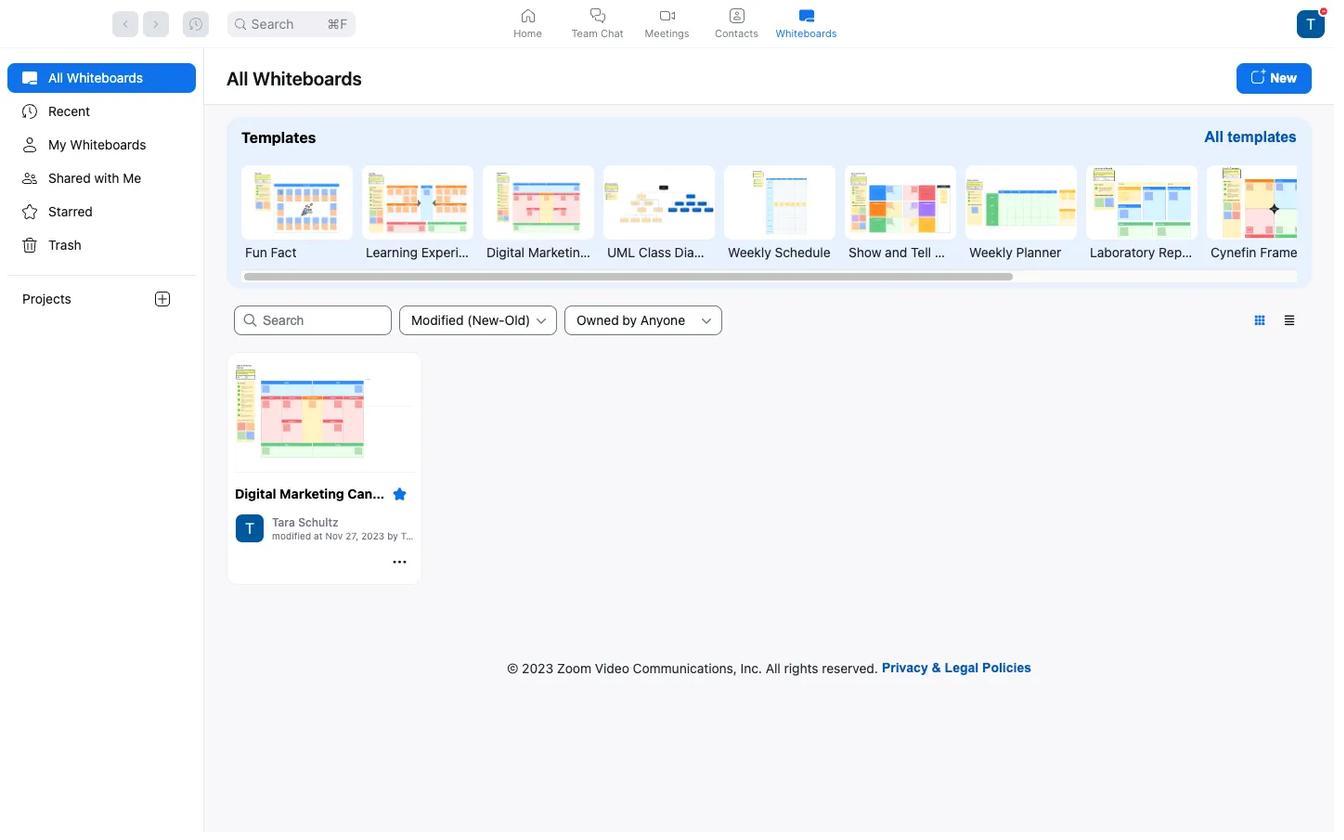 Task type: locate. For each thing, give the bounding box(es) containing it.
contacts button
[[702, 0, 772, 47]]

avatar image
[[1297, 10, 1325, 38]]

meetings
[[645, 26, 690, 39]]

magnifier image
[[235, 18, 246, 29], [235, 18, 246, 29]]

team chat image
[[590, 8, 605, 23], [590, 8, 605, 23]]

⌘f
[[327, 15, 348, 31]]

profile contact image
[[729, 8, 744, 23], [729, 8, 744, 23]]

tab list
[[493, 0, 841, 47]]

whiteboard small image
[[799, 8, 814, 23]]

chat
[[601, 26, 624, 39]]

do not disturb image
[[1320, 7, 1328, 15], [1320, 7, 1328, 15]]

whiteboards button
[[772, 0, 841, 47]]

home small image
[[520, 8, 535, 23], [520, 8, 535, 23]]

home button
[[493, 0, 563, 47]]

video on image
[[660, 8, 675, 23]]



Task type: vqa. For each thing, say whether or not it's contained in the screenshot.
external
no



Task type: describe. For each thing, give the bounding box(es) containing it.
home
[[514, 26, 542, 39]]

whiteboards
[[776, 26, 837, 39]]

team chat button
[[563, 0, 632, 47]]

whiteboard small image
[[799, 8, 814, 23]]

search
[[251, 15, 294, 31]]

video on image
[[660, 8, 675, 23]]

contacts
[[715, 26, 759, 39]]

team chat
[[571, 26, 624, 39]]

meetings button
[[632, 0, 702, 47]]

team
[[571, 26, 598, 39]]

tab list containing home
[[493, 0, 841, 47]]



